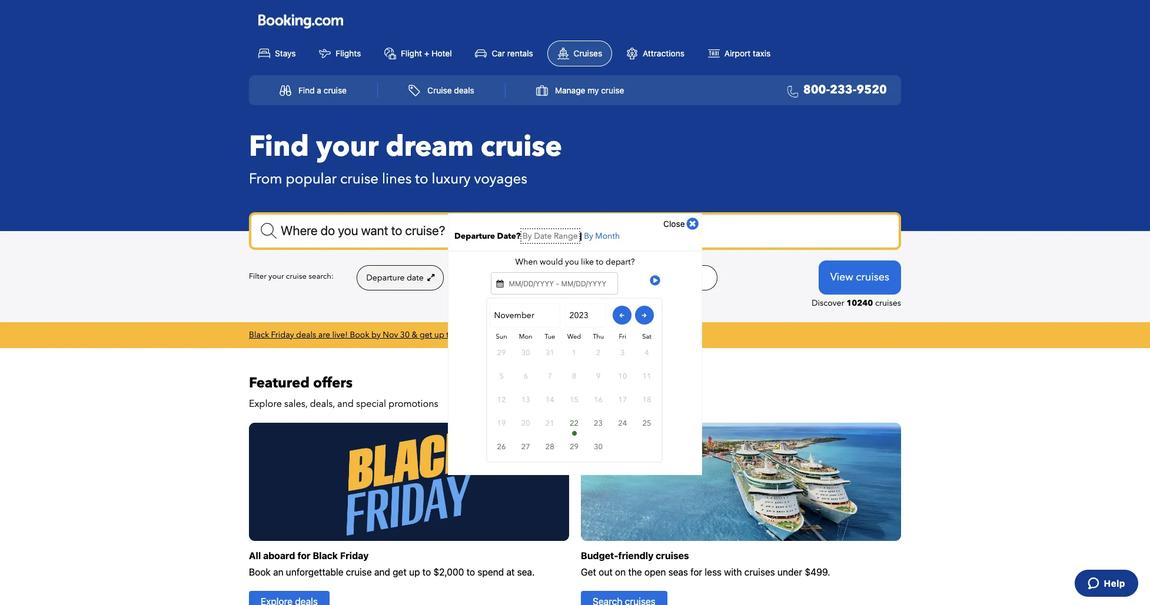 Task type: vqa. For each thing, say whether or not it's contained in the screenshot.
and inside the Featured offers Explore sales, deals, and special promotions
yes



Task type: describe. For each thing, give the bounding box(es) containing it.
departure date? by date range | by month
[[454, 231, 620, 242]]

wed
[[567, 333, 581, 341]]

my
[[588, 85, 599, 95]]

→ button
[[635, 306, 654, 325]]

view cruises link
[[819, 261, 901, 295]]

800-233-9520 link
[[783, 82, 887, 99]]

&
[[412, 329, 418, 341]]

cruise for cruise deals
[[427, 85, 452, 95]]

←
[[619, 311, 625, 320]]

24
[[618, 418, 627, 429]]

view
[[830, 270, 853, 285]]

cruise line
[[650, 272, 692, 284]]

you
[[565, 256, 579, 268]]

discover 10240 cruises
[[812, 298, 901, 309]]

car rentals link
[[466, 41, 543, 66]]

length
[[488, 272, 512, 284]]

0 horizontal spatial friday
[[271, 329, 294, 341]]

deals,
[[310, 398, 335, 411]]

When would you like to depart? text field
[[491, 272, 618, 295]]

live!
[[332, 329, 348, 341]]

close link
[[664, 217, 699, 231]]

manage my cruise
[[555, 85, 624, 95]]

expand image
[[426, 274, 435, 282]]

get out on the open seas for less with cruises under $499.
[[581, 568, 830, 578]]

travel menu navigation
[[249, 75, 901, 105]]

rentals
[[507, 48, 533, 58]]

a
[[317, 85, 321, 95]]

2 by from the left
[[584, 231, 593, 242]]

book an unforgettable cruise and get up to $2,000 to spend at sea.
[[249, 568, 535, 578]]

stays link
[[249, 41, 305, 66]]

mon
[[519, 333, 533, 341]]

all
[[249, 551, 261, 562]]

nov
[[383, 329, 398, 341]]

800-233-9520
[[803, 82, 887, 98]]

1 horizontal spatial friday
[[340, 551, 369, 562]]

1 vertical spatial up
[[409, 568, 420, 578]]

seas
[[668, 568, 688, 578]]

0 vertical spatial black
[[249, 329, 269, 341]]

cruises up seas
[[656, 551, 689, 562]]

black friday deals are live! book by nov 30 & get up to $2,000 to spend at sea. link
[[249, 329, 543, 341]]

25
[[642, 418, 651, 429]]

departure for departure date
[[366, 272, 405, 284]]

find a cruise
[[298, 85, 347, 95]]

departure port button
[[541, 265, 627, 291]]

cruise inside the find a cruise link
[[324, 85, 347, 95]]

← button
[[612, 306, 631, 325]]

233-
[[830, 82, 857, 98]]

luxury
[[432, 169, 471, 189]]

departure date button
[[357, 265, 444, 291]]

like
[[581, 256, 594, 268]]

1 vertical spatial at
[[506, 568, 515, 578]]

booking.com home image
[[258, 14, 343, 29]]

departure for departure date? by date range | by month
[[454, 231, 495, 242]]

flight + hotel
[[401, 48, 452, 58]]

get
[[581, 568, 596, 578]]

0 horizontal spatial deals
[[296, 329, 316, 341]]

month
[[595, 231, 620, 242]]

800-
[[803, 82, 830, 98]]

expand image for departure port
[[608, 274, 617, 282]]

view cruises
[[830, 270, 889, 285]]

airport
[[724, 48, 751, 58]]

cruise left lines
[[340, 169, 379, 189]]

+
[[424, 48, 429, 58]]

27
[[521, 442, 530, 453]]

on
[[615, 568, 626, 578]]

1 horizontal spatial up
[[434, 329, 444, 341]]

0 vertical spatial date
[[534, 231, 552, 242]]

with
[[724, 568, 742, 578]]

1 by from the left
[[523, 231, 532, 242]]

range
[[554, 231, 578, 242]]

budget-friendly cruises
[[581, 551, 689, 562]]

car
[[492, 48, 505, 58]]

discover
[[812, 298, 844, 309]]

open
[[645, 568, 666, 578]]

find a cruise link
[[267, 79, 360, 102]]

23
[[594, 418, 603, 429]]

explore
[[249, 398, 282, 411]]

1 horizontal spatial at
[[520, 329, 527, 341]]

by
[[371, 329, 381, 341]]

less
[[705, 568, 722, 578]]

find for a
[[298, 85, 315, 95]]

0 vertical spatial spend
[[494, 329, 518, 341]]

departure for departure port
[[550, 272, 588, 284]]

Where do you want to cruise? text field
[[249, 212, 901, 250]]

by date range link
[[523, 231, 578, 242]]

cruise length button
[[450, 265, 535, 291]]

filter
[[249, 272, 267, 282]]

29
[[570, 442, 579, 453]]

aboard
[[263, 551, 295, 562]]

flights link
[[310, 41, 370, 66]]

out
[[599, 568, 613, 578]]

play circle image
[[650, 275, 660, 287]]

to inside find your dream cruise from popular cruise lines to luxury voyages
[[415, 169, 428, 189]]

special
[[356, 398, 386, 411]]

lines
[[382, 169, 412, 189]]

cruise inside manage my cruise dropdown button
[[601, 85, 624, 95]]

28
[[546, 442, 554, 453]]

deals inside travel menu navigation
[[454, 85, 474, 95]]

budget-
[[581, 551, 618, 562]]

all aboard for black friday
[[249, 551, 369, 562]]

flight + hotel link
[[375, 41, 461, 66]]



Task type: locate. For each thing, give the bounding box(es) containing it.
cruise left "length"
[[462, 272, 486, 284]]

by right | at the top of page
[[584, 231, 593, 242]]

cruises right 10240
[[875, 298, 901, 309]]

departure down you
[[550, 272, 588, 284]]

flights
[[336, 48, 361, 58]]

1 horizontal spatial departure
[[454, 231, 495, 242]]

find left "a"
[[298, 85, 315, 95]]

find your dream cruise from popular cruise lines to luxury voyages
[[249, 127, 562, 189]]

1 horizontal spatial black
[[313, 551, 338, 562]]

friday up book an unforgettable cruise and get up to $2,000 to spend at sea.
[[340, 551, 369, 562]]

None field
[[249, 212, 901, 250]]

30 down 23
[[594, 442, 603, 453]]

0 horizontal spatial departure
[[366, 272, 405, 284]]

promotions
[[389, 398, 438, 411]]

book
[[350, 329, 369, 341], [249, 568, 271, 578]]

1 horizontal spatial for
[[691, 568, 702, 578]]

calendar image
[[497, 280, 504, 288]]

1 horizontal spatial cruise
[[462, 272, 486, 284]]

your right filter
[[268, 272, 284, 282]]

to
[[415, 169, 428, 189], [596, 256, 604, 268], [446, 329, 454, 341], [484, 329, 492, 341], [422, 568, 431, 578], [467, 568, 475, 578]]

for
[[297, 551, 311, 562], [691, 568, 702, 578]]

1 horizontal spatial get
[[420, 329, 432, 341]]

0 horizontal spatial expand image
[[514, 274, 523, 282]]

airport taxis link
[[699, 41, 780, 66]]

|
[[580, 231, 582, 242]]

1 vertical spatial spend
[[478, 568, 504, 578]]

sea.
[[529, 329, 543, 341], [517, 568, 535, 578]]

departure left date?
[[454, 231, 495, 242]]

cruise left line
[[650, 272, 674, 284]]

30
[[400, 329, 410, 341], [594, 442, 603, 453]]

times circle image
[[687, 217, 699, 231]]

line
[[676, 272, 689, 284]]

0 vertical spatial for
[[297, 551, 311, 562]]

0 vertical spatial at
[[520, 329, 527, 341]]

1 expand image from the left
[[514, 274, 523, 282]]

1 horizontal spatial expand image
[[608, 274, 617, 282]]

1 horizontal spatial your
[[316, 127, 379, 166]]

0 horizontal spatial black
[[249, 329, 269, 341]]

hotel
[[432, 48, 452, 58]]

get
[[420, 329, 432, 341], [393, 568, 407, 578]]

black friday deals are live! book by nov 30 & get up to $2,000 to spend at sea.
[[249, 329, 543, 341]]

0 vertical spatial sea.
[[529, 329, 543, 341]]

sales,
[[284, 398, 308, 411]]

when
[[515, 256, 538, 268]]

find up from
[[249, 127, 309, 166]]

airport taxis
[[724, 48, 771, 58]]

book down all at the bottom
[[249, 568, 271, 578]]

search:
[[309, 272, 334, 282]]

expand image down when
[[514, 274, 523, 282]]

your for find
[[316, 127, 379, 166]]

find for your
[[249, 127, 309, 166]]

date left expand icon
[[407, 272, 424, 284]]

date
[[534, 231, 552, 242], [407, 272, 424, 284]]

0 vertical spatial up
[[434, 329, 444, 341]]

cruise
[[324, 85, 347, 95], [601, 85, 624, 95], [481, 127, 562, 166], [340, 169, 379, 189], [286, 272, 307, 282], [346, 568, 372, 578]]

0 horizontal spatial 30
[[400, 329, 410, 341]]

10240
[[847, 298, 873, 309]]

cruise right unforgettable
[[346, 568, 372, 578]]

deals
[[454, 85, 474, 95], [296, 329, 316, 341]]

1 vertical spatial for
[[691, 568, 702, 578]]

cruises link
[[547, 40, 612, 66]]

cruise up voyages
[[481, 127, 562, 166]]

1 vertical spatial black
[[313, 551, 338, 562]]

1 vertical spatial sea.
[[517, 568, 535, 578]]

when would you like to depart?
[[515, 256, 635, 268]]

26
[[497, 442, 506, 453]]

the
[[628, 568, 642, 578]]

0 horizontal spatial get
[[393, 568, 407, 578]]

cruise
[[427, 85, 452, 95], [462, 272, 486, 284], [650, 272, 674, 284]]

1 vertical spatial your
[[268, 272, 284, 282]]

book left by
[[350, 329, 369, 341]]

your for filter
[[268, 272, 284, 282]]

1 horizontal spatial date
[[534, 231, 552, 242]]

departure port
[[550, 272, 608, 284]]

would
[[540, 256, 563, 268]]

cruises
[[574, 48, 602, 58]]

1 horizontal spatial book
[[350, 329, 369, 341]]

departure
[[454, 231, 495, 242], [366, 272, 405, 284], [550, 272, 588, 284]]

0 horizontal spatial and
[[337, 398, 354, 411]]

1 vertical spatial and
[[374, 568, 390, 578]]

thu
[[593, 333, 604, 341]]

expand image right port
[[608, 274, 617, 282]]

voyages
[[474, 169, 527, 189]]

depart?
[[606, 256, 635, 268]]

under
[[778, 568, 802, 578]]

stays
[[275, 48, 296, 58]]

for left less
[[691, 568, 702, 578]]

cruise line button
[[632, 265, 717, 291]]

black up unforgettable
[[313, 551, 338, 562]]

0 vertical spatial and
[[337, 398, 354, 411]]

by
[[523, 231, 532, 242], [584, 231, 593, 242]]

cruise deals link
[[396, 79, 487, 102]]

cheap cruises image
[[581, 423, 901, 542]]

sun
[[496, 333, 507, 341]]

manage
[[555, 85, 585, 95]]

black up the featured
[[249, 329, 269, 341]]

close
[[664, 219, 685, 229]]

by month link
[[584, 231, 620, 242]]

cruise left search:
[[286, 272, 307, 282]]

0 horizontal spatial by
[[523, 231, 532, 242]]

1 horizontal spatial by
[[584, 231, 593, 242]]

0 horizontal spatial up
[[409, 568, 420, 578]]

9520
[[857, 82, 887, 98]]

30 left &
[[400, 329, 410, 341]]

date inside button
[[407, 272, 424, 284]]

22
[[570, 418, 579, 429]]

0 horizontal spatial date
[[407, 272, 424, 284]]

cruise for cruise length
[[462, 272, 486, 284]]

0 horizontal spatial your
[[268, 272, 284, 282]]

1 vertical spatial get
[[393, 568, 407, 578]]

from
[[249, 169, 282, 189]]

featured offers explore sales, deals, and special promotions
[[249, 374, 438, 411]]

1 vertical spatial $2,000
[[433, 568, 464, 578]]

and inside featured offers explore sales, deals, and special promotions
[[337, 398, 354, 411]]

car rentals
[[492, 48, 533, 58]]

cruise sale image
[[249, 423, 569, 542]]

cruise inside travel menu navigation
[[427, 85, 452, 95]]

2 horizontal spatial departure
[[550, 272, 588, 284]]

featured
[[249, 374, 310, 393]]

fri
[[619, 333, 626, 341]]

0 vertical spatial $2,000
[[456, 329, 482, 341]]

unforgettable
[[286, 568, 343, 578]]

find inside find your dream cruise from popular cruise lines to luxury voyages
[[249, 127, 309, 166]]

friday left are on the bottom left of the page
[[271, 329, 294, 341]]

departure left expand icon
[[366, 272, 405, 284]]

by right date?
[[523, 231, 532, 242]]

0 horizontal spatial at
[[506, 568, 515, 578]]

port
[[591, 272, 606, 284]]

1 vertical spatial friday
[[340, 551, 369, 562]]

0 vertical spatial 30
[[400, 329, 410, 341]]

departure inside button
[[550, 272, 588, 284]]

sat
[[642, 333, 651, 341]]

cruises right the with
[[744, 568, 775, 578]]

expand image inside cruise length button
[[514, 274, 523, 282]]

1 horizontal spatial 30
[[594, 442, 603, 453]]

your up popular
[[316, 127, 379, 166]]

0 horizontal spatial book
[[249, 568, 271, 578]]

spend
[[494, 329, 518, 341], [478, 568, 504, 578]]

cruises
[[856, 270, 889, 285], [875, 298, 901, 309], [656, 551, 689, 562], [744, 568, 775, 578]]

0 horizontal spatial for
[[297, 551, 311, 562]]

1 vertical spatial 30
[[594, 442, 603, 453]]

friendly
[[618, 551, 654, 562]]

your inside find your dream cruise from popular cruise lines to luxury voyages
[[316, 127, 379, 166]]

departure inside button
[[366, 272, 405, 284]]

expand image for cruise length
[[514, 274, 523, 282]]

cruises up 10240
[[856, 270, 889, 285]]

1 vertical spatial deals
[[296, 329, 316, 341]]

0 vertical spatial find
[[298, 85, 315, 95]]

for up unforgettable
[[297, 551, 311, 562]]

cruise down hotel
[[427, 85, 452, 95]]

→
[[642, 311, 647, 320]]

flight
[[401, 48, 422, 58]]

offers
[[313, 374, 353, 393]]

expand image inside departure port button
[[608, 274, 617, 282]]

1 vertical spatial find
[[249, 127, 309, 166]]

cruise right "a"
[[324, 85, 347, 95]]

attractions link
[[617, 41, 694, 66]]

1 horizontal spatial and
[[374, 568, 390, 578]]

find inside travel menu navigation
[[298, 85, 315, 95]]

friday
[[271, 329, 294, 341], [340, 551, 369, 562]]

tue
[[545, 333, 555, 341]]

0 horizontal spatial cruise
[[427, 85, 452, 95]]

popular
[[286, 169, 337, 189]]

cruise right my
[[601, 85, 624, 95]]

2 horizontal spatial cruise
[[650, 272, 674, 284]]

date?
[[497, 231, 521, 242]]

date left range
[[534, 231, 552, 242]]

0 vertical spatial friday
[[271, 329, 294, 341]]

2 expand image from the left
[[608, 274, 617, 282]]

0 vertical spatial book
[[350, 329, 369, 341]]

1 vertical spatial book
[[249, 568, 271, 578]]

1 vertical spatial date
[[407, 272, 424, 284]]

0 vertical spatial deals
[[454, 85, 474, 95]]

0 vertical spatial your
[[316, 127, 379, 166]]

cruise deals
[[427, 85, 474, 95]]

cruise for cruise line
[[650, 272, 674, 284]]

filter your cruise search:
[[249, 272, 334, 282]]

0 vertical spatial get
[[420, 329, 432, 341]]

1 horizontal spatial deals
[[454, 85, 474, 95]]

taxis
[[753, 48, 771, 58]]

expand image
[[514, 274, 523, 282], [608, 274, 617, 282]]



